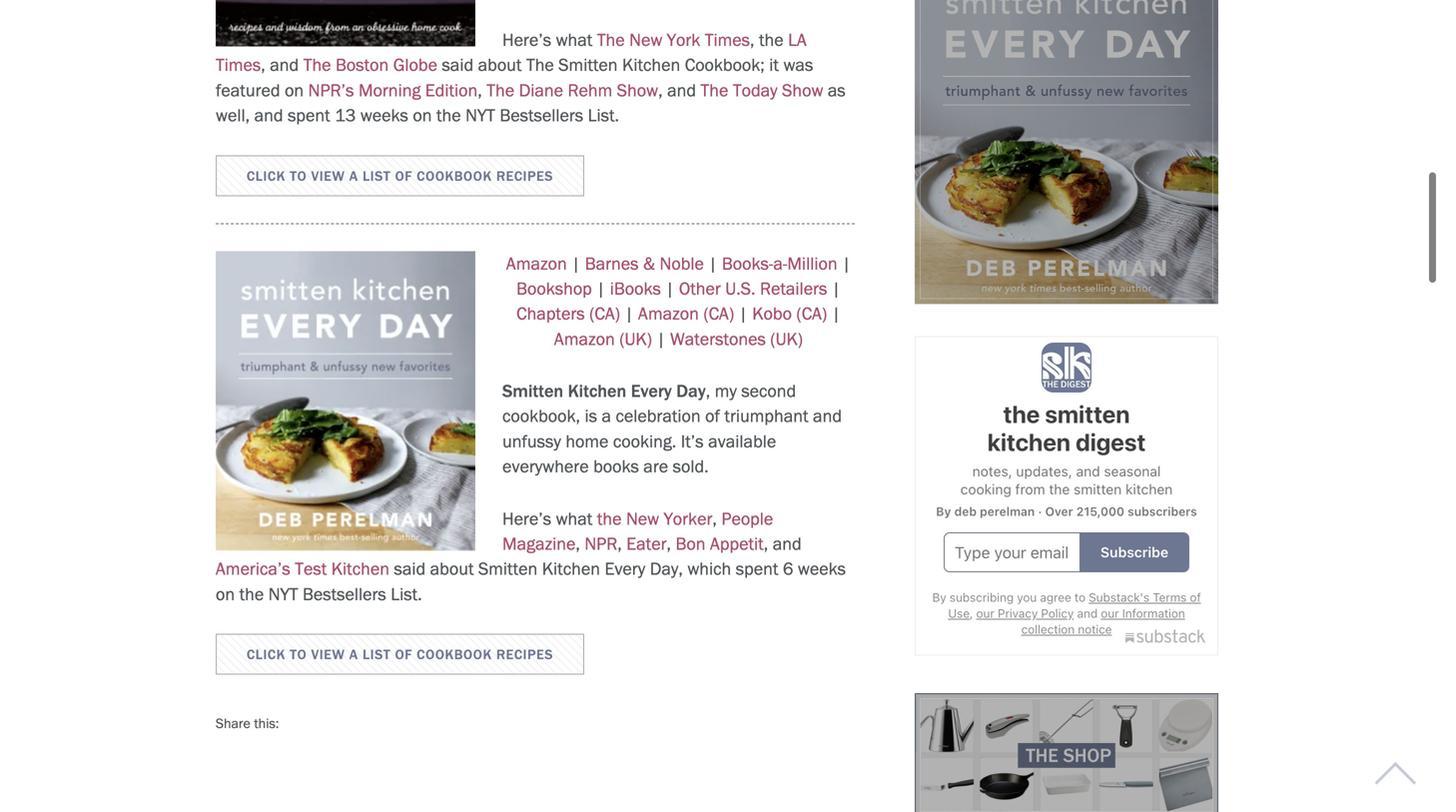 Task type: locate. For each thing, give the bounding box(es) containing it.
1 show from the left
[[617, 79, 659, 101]]

times up cookbook;
[[705, 29, 750, 50]]

1 horizontal spatial weeks
[[798, 558, 846, 580]]

cookbook
[[417, 167, 492, 184], [417, 646, 492, 663]]

click down well,
[[247, 167, 286, 184]]

1 vertical spatial spent
[[736, 558, 779, 580]]

2 horizontal spatial on
[[413, 104, 432, 126]]

smitten down magazine
[[479, 558, 538, 580]]

said about the smitten kitchen cookbook; it was featured on
[[216, 54, 814, 101]]

1 horizontal spatial bestsellers
[[500, 104, 584, 126]]

smitten up rehm
[[559, 54, 618, 76]]

ibooks
[[610, 278, 661, 299]]

1 vertical spatial to
[[290, 646, 307, 663]]

, and the boston globe
[[261, 54, 438, 76]]

, down la times
[[478, 79, 482, 101]]

0 vertical spatial spent
[[288, 104, 330, 126]]

1 view from the top
[[311, 167, 345, 184]]

1 vertical spatial every
[[605, 558, 646, 580]]

new left york on the top of page
[[630, 29, 663, 50]]

bestsellers inside "as well, and spent 13 weeks on the nyt bestsellers list."
[[500, 104, 584, 126]]

2 vertical spatial smitten
[[479, 558, 538, 580]]

to
[[290, 167, 307, 184], [290, 646, 307, 663]]

2 show from the left
[[782, 79, 824, 101]]

the today show link
[[701, 79, 824, 101]]

click
[[247, 167, 286, 184], [247, 646, 286, 663]]

1 vertical spatial click
[[247, 646, 286, 663]]

, my second cookbook, is a celebration of triumphant and unfussy home cooking. it's available everywhere books are sold.
[[503, 380, 842, 477]]

smitten inside said about the smitten kitchen cookbook; it was featured on
[[559, 54, 618, 76]]

kitchen up is
[[568, 380, 627, 402]]

1 horizontal spatial on
[[285, 79, 304, 101]]

1 horizontal spatial said
[[442, 54, 474, 76]]

cooking.
[[613, 431, 677, 452]]

kitchen right test
[[331, 558, 390, 580]]

click for 1st the click to view a list of cookbook recipes button
[[247, 167, 286, 184]]

what up the diane rehm show link
[[556, 29, 593, 50]]

amazon down chapters (ca) link
[[554, 328, 615, 350]]

0 horizontal spatial bestsellers
[[303, 583, 386, 605]]

(ca) down the retailers
[[797, 303, 828, 324]]

2 click to view a list of cookbook recipes from the top
[[247, 646, 554, 663]]

0 vertical spatial on
[[285, 79, 304, 101]]

recipes down "as well, and spent 13 weeks on the nyt bestsellers list."
[[497, 167, 554, 184]]

kitchen down the here's what the new york times , the
[[623, 54, 681, 76]]

, left npr
[[576, 533, 580, 555]]

2 vertical spatial a
[[349, 646, 359, 663]]

waterstones
[[670, 328, 766, 350]]

1 horizontal spatial spent
[[736, 558, 779, 580]]

, npr , eater , bon appetit , and america's test kitchen
[[216, 533, 802, 580]]

1 vertical spatial of
[[706, 405, 720, 427]]

1 vertical spatial times
[[216, 54, 261, 76]]

said up edition
[[442, 54, 474, 76]]

0 vertical spatial weeks
[[361, 104, 409, 126]]

smitten
[[559, 54, 618, 76], [503, 380, 564, 402], [479, 558, 538, 580]]

2 click from the top
[[247, 646, 286, 663]]

share this:
[[216, 715, 279, 732]]

0 horizontal spatial nyt
[[269, 583, 298, 605]]

1 to from the top
[[290, 167, 307, 184]]

recipes
[[497, 167, 554, 184], [497, 646, 554, 663]]

, up featured
[[261, 54, 266, 76]]

0 horizontal spatial about
[[430, 558, 474, 580]]

0 vertical spatial of
[[395, 167, 413, 184]]

on down edition
[[413, 104, 432, 126]]

1 vertical spatial on
[[413, 104, 432, 126]]

the up rehm
[[597, 29, 625, 50]]

2 (uk) from the left
[[771, 328, 803, 350]]

weeks
[[361, 104, 409, 126], [798, 558, 846, 580]]

here's for here's what the new yorker ,
[[503, 508, 552, 529]]

and right triumphant
[[813, 405, 842, 427]]

2 (ca) from the left
[[704, 303, 735, 324]]

nyt inside said about smitten kitchen every day, which spent 6 weeks on the nyt bestsellers list.
[[269, 583, 298, 605]]

list.
[[588, 104, 619, 126], [391, 583, 422, 605]]

here's
[[503, 29, 552, 50], [503, 508, 552, 529]]

1 horizontal spatial (uk)
[[771, 328, 803, 350]]

1 vertical spatial bestsellers
[[303, 583, 386, 605]]

a for 1st the click to view a list of cookbook recipes button
[[349, 167, 359, 184]]

1 vertical spatial view
[[311, 646, 345, 663]]

new
[[630, 29, 663, 50], [626, 508, 660, 529]]

|
[[572, 253, 581, 274], [709, 253, 718, 274], [842, 253, 851, 274], [597, 278, 606, 299], [666, 278, 675, 299], [832, 278, 841, 299], [625, 303, 634, 324], [739, 303, 748, 324], [832, 303, 841, 324], [657, 328, 666, 350]]

new up eater link
[[626, 508, 660, 529]]

here's up said about the smitten kitchen cookbook; it was featured on
[[503, 29, 552, 50]]

and
[[270, 54, 299, 76], [668, 79, 696, 101], [254, 104, 283, 126], [813, 405, 842, 427], [773, 533, 802, 555]]

to for 1st the click to view a list of cookbook recipes button
[[290, 167, 307, 184]]

0 vertical spatial recipes
[[497, 167, 554, 184]]

0 vertical spatial cookbook
[[417, 167, 492, 184]]

and up 6
[[773, 533, 802, 555]]

bestsellers down diane
[[500, 104, 584, 126]]

2 horizontal spatial (ca)
[[797, 303, 828, 324]]

a-
[[774, 253, 788, 274]]

recipes down said about smitten kitchen every day, which spent 6 weeks on the nyt bestsellers list.
[[497, 646, 554, 663]]

2 vertical spatial on
[[216, 583, 235, 605]]

day,
[[650, 558, 683, 580]]

0 horizontal spatial list.
[[391, 583, 422, 605]]

1 vertical spatial a
[[602, 405, 611, 427]]

0 horizontal spatial (uk)
[[620, 328, 652, 350]]

1 horizontal spatial list.
[[588, 104, 619, 126]]

as
[[828, 79, 846, 101]]

list
[[363, 167, 391, 184], [363, 646, 391, 663]]

list. inside "as well, and spent 13 weeks on the nyt bestsellers list."
[[588, 104, 619, 126]]

the
[[597, 29, 625, 50], [303, 54, 331, 76], [527, 54, 554, 76], [487, 79, 515, 101], [701, 79, 729, 101]]

1 vertical spatial nyt
[[269, 583, 298, 605]]

click to view a list of cookbook recipes for 1st the click to view a list of cookbook recipes button
[[247, 167, 554, 184]]

weeks inside "as well, and spent 13 weeks on the nyt bestsellers list."
[[361, 104, 409, 126]]

a right is
[[602, 405, 611, 427]]

, down the new york times link
[[659, 79, 663, 101]]

2 to from the top
[[290, 646, 307, 663]]

weeks inside said about smitten kitchen every day, which spent 6 weeks on the nyt bestsellers list.
[[798, 558, 846, 580]]

1 (ca) from the left
[[590, 303, 621, 324]]

and inside ', npr , eater , bon appetit , and america's test kitchen'
[[773, 533, 802, 555]]

2 what from the top
[[556, 508, 593, 529]]

nyt down edition
[[466, 104, 495, 126]]

npr's morning edition , the diane rehm show , and the today show
[[308, 79, 824, 101]]

weeks down morning
[[361, 104, 409, 126]]

and inside "as well, and spent 13 weeks on the nyt bestsellers list."
[[254, 104, 283, 126]]

0 horizontal spatial show
[[617, 79, 659, 101]]

this:
[[254, 715, 279, 732]]

1 vertical spatial what
[[556, 508, 593, 529]]

other u.s. retailers link
[[679, 278, 828, 299]]

1 horizontal spatial show
[[782, 79, 824, 101]]

the down cookbook;
[[701, 79, 729, 101]]

on left npr's at the left
[[285, 79, 304, 101]]

, left the my
[[706, 380, 711, 402]]

said right test
[[394, 558, 426, 580]]

0 vertical spatial times
[[705, 29, 750, 50]]

kitchen inside said about smitten kitchen every day, which spent 6 weeks on the nyt bestsellers list.
[[542, 558, 600, 580]]

0 vertical spatial list
[[363, 167, 391, 184]]

nyt
[[466, 104, 495, 126], [269, 583, 298, 605]]

smitten inside said about smitten kitchen every day, which spent 6 weeks on the nyt bestsellers list.
[[479, 558, 538, 580]]

1 vertical spatial about
[[430, 558, 474, 580]]

1 vertical spatial click to view a list of cookbook recipes
[[247, 646, 554, 663]]

0 horizontal spatial (ca)
[[590, 303, 621, 324]]

and up featured
[[270, 54, 299, 76]]

said inside said about smitten kitchen every day, which spent 6 weeks on the nyt bestsellers list.
[[394, 558, 426, 580]]

1 here's from the top
[[503, 29, 552, 50]]

la times link
[[216, 29, 807, 76]]

0 vertical spatial new
[[630, 29, 663, 50]]

1 vertical spatial recipes
[[497, 646, 554, 663]]

amazon (uk) link
[[554, 328, 652, 350]]

, up cookbook;
[[750, 29, 755, 50]]

show down the was in the right of the page
[[782, 79, 824, 101]]

0 vertical spatial smitten
[[559, 54, 618, 76]]

1 vertical spatial click to view a list of cookbook recipes button
[[216, 634, 585, 675]]

| right "million"
[[842, 253, 851, 274]]

1 click from the top
[[247, 167, 286, 184]]

0 vertical spatial what
[[556, 29, 593, 50]]

the up npr's at the left
[[303, 54, 331, 76]]

1 vertical spatial cookbook
[[417, 646, 492, 663]]

1 click to view a list of cookbook recipes from the top
[[247, 167, 554, 184]]

spent left 6
[[736, 558, 779, 580]]

(ca) up waterstones
[[704, 303, 735, 324]]

show right rehm
[[617, 79, 659, 101]]

0 vertical spatial here's
[[503, 29, 552, 50]]

show
[[617, 79, 659, 101], [782, 79, 824, 101]]

every up celebration
[[631, 380, 672, 402]]

0 vertical spatial click to view a list of cookbook recipes button
[[216, 155, 585, 196]]

0 vertical spatial to
[[290, 167, 307, 184]]

cookbook;
[[685, 54, 765, 76]]

on inside said about smitten kitchen every day, which spent 6 weeks on the nyt bestsellers list.
[[216, 583, 235, 605]]

2 vertical spatial of
[[395, 646, 413, 663]]

kitchen down npr link on the bottom
[[542, 558, 600, 580]]

0 vertical spatial a
[[349, 167, 359, 184]]

0 horizontal spatial on
[[216, 583, 235, 605]]

0 vertical spatial said
[[442, 54, 474, 76]]

about inside said about the smitten kitchen cookbook; it was featured on
[[478, 54, 522, 76]]

said inside said about the smitten kitchen cookbook; it was featured on
[[442, 54, 474, 76]]

spent down npr's at the left
[[288, 104, 330, 126]]

nyt down the america's test kitchen link
[[269, 583, 298, 605]]

times inside la times
[[216, 54, 261, 76]]

on down america's
[[216, 583, 235, 605]]

times
[[705, 29, 750, 50], [216, 54, 261, 76]]

smitten up cookbook, in the left of the page
[[503, 380, 564, 402]]

| up bookshop link at left
[[572, 253, 581, 274]]

1 cookbook from the top
[[417, 167, 492, 184]]

every inside said about smitten kitchen every day, which spent 6 weeks on the nyt bestsellers list.
[[605, 558, 646, 580]]

0 horizontal spatial times
[[216, 54, 261, 76]]

1 horizontal spatial about
[[478, 54, 522, 76]]

1 vertical spatial weeks
[[798, 558, 846, 580]]

| down noble
[[666, 278, 675, 299]]

1 vertical spatial list
[[363, 646, 391, 663]]

0 horizontal spatial spent
[[288, 104, 330, 126]]

click to view a list of cookbook recipes button
[[216, 155, 585, 196], [216, 634, 585, 675]]

view down 13
[[311, 167, 345, 184]]

None search field
[[82, 48, 1300, 109]]

kitchen inside ', npr , eater , bon appetit , and america's test kitchen'
[[331, 558, 390, 580]]

yorker
[[664, 508, 713, 529]]

la times
[[216, 29, 807, 76]]

click up this:
[[247, 646, 286, 663]]

0 vertical spatial bestsellers
[[500, 104, 584, 126]]

0 vertical spatial click
[[247, 167, 286, 184]]

what up npr
[[556, 508, 593, 529]]

the down america's
[[239, 583, 264, 605]]

the down edition
[[437, 104, 461, 126]]

bestsellers down test
[[303, 583, 386, 605]]

the for smitten
[[527, 54, 554, 76]]

(uk) down kobo (ca) link
[[771, 328, 803, 350]]

on
[[285, 79, 304, 101], [413, 104, 432, 126], [216, 583, 235, 605]]

1 vertical spatial new
[[626, 508, 660, 529]]

6
[[783, 558, 794, 580]]

the up diane
[[527, 54, 554, 76]]

the boston globe link
[[303, 54, 438, 76]]

0 vertical spatial list.
[[588, 104, 619, 126]]

times up featured
[[216, 54, 261, 76]]

1 list from the top
[[363, 167, 391, 184]]

york
[[667, 29, 701, 50]]

1 what from the top
[[556, 29, 593, 50]]

said for smitten
[[394, 558, 426, 580]]

about inside said about smitten kitchen every day, which spent 6 weeks on the nyt bestsellers list.
[[430, 558, 474, 580]]

1 vertical spatial said
[[394, 558, 426, 580]]

the inside said about the smitten kitchen cookbook; it was featured on
[[527, 54, 554, 76]]

here's what the new york times , the
[[503, 29, 788, 50]]

1 vertical spatial here's
[[503, 508, 552, 529]]

on inside said about the smitten kitchen cookbook; it was featured on
[[285, 79, 304, 101]]

bestsellers
[[500, 104, 584, 126], [303, 583, 386, 605]]

0 vertical spatial click to view a list of cookbook recipes
[[247, 167, 554, 184]]

, down here's what the new yorker ,
[[618, 533, 622, 555]]

waterstones (uk) link
[[670, 328, 803, 350]]

view down test
[[311, 646, 345, 663]]

retailers
[[760, 278, 828, 299]]

amazon down other
[[639, 303, 699, 324]]

a down 13
[[349, 167, 359, 184]]

today
[[733, 79, 778, 101]]

here's what the new yorker ,
[[503, 508, 722, 529]]

of for 2nd the click to view a list of cookbook recipes button from the top
[[395, 646, 413, 663]]

second
[[742, 380, 797, 402]]

0 vertical spatial view
[[311, 167, 345, 184]]

books-
[[722, 253, 774, 274]]

kitchen
[[623, 54, 681, 76], [568, 380, 627, 402], [331, 558, 390, 580], [542, 558, 600, 580]]

(ca) up amazon (uk) link
[[590, 303, 621, 324]]

1 vertical spatial list.
[[391, 583, 422, 605]]

featured
[[216, 79, 280, 101]]

here's up magazine
[[503, 508, 552, 529]]

a down the america's test kitchen link
[[349, 646, 359, 663]]

1 horizontal spatial nyt
[[466, 104, 495, 126]]

2 here's from the top
[[503, 508, 552, 529]]

every down eater link
[[605, 558, 646, 580]]

1 horizontal spatial (ca)
[[704, 303, 735, 324]]

of inside , my second cookbook, is a celebration of triumphant and unfussy home cooking. it's available everywhere books are sold.
[[706, 405, 720, 427]]

test
[[295, 558, 327, 580]]

view
[[311, 167, 345, 184], [311, 646, 345, 663]]

1 (uk) from the left
[[620, 328, 652, 350]]

it
[[770, 54, 779, 76]]

a
[[349, 167, 359, 184], [602, 405, 611, 427], [349, 646, 359, 663]]

and down featured
[[254, 104, 283, 126]]

amazon up bookshop
[[506, 253, 567, 274]]

a inside , my second cookbook, is a celebration of triumphant and unfussy home cooking. it's available everywhere books are sold.
[[602, 405, 611, 427]]

(uk) down ibooks link
[[620, 328, 652, 350]]

it's
[[681, 431, 704, 452]]

(uk)
[[620, 328, 652, 350], [771, 328, 803, 350]]

0 vertical spatial about
[[478, 54, 522, 76]]

chapters
[[517, 303, 585, 324]]

u.s.
[[726, 278, 756, 299]]

kitchen inside said about the smitten kitchen cookbook; it was featured on
[[623, 54, 681, 76]]

new for the
[[626, 508, 660, 529]]

0 horizontal spatial said
[[394, 558, 426, 580]]

,
[[750, 29, 755, 50], [261, 54, 266, 76], [478, 79, 482, 101], [659, 79, 663, 101], [706, 380, 711, 402], [713, 508, 717, 529], [576, 533, 580, 555], [618, 533, 622, 555], [667, 533, 671, 555], [764, 533, 769, 555]]

weeks right 6
[[798, 558, 846, 580]]

0 vertical spatial nyt
[[466, 104, 495, 126]]

0 horizontal spatial weeks
[[361, 104, 409, 126]]



Task type: describe. For each thing, give the bounding box(es) containing it.
ibooks link
[[610, 278, 661, 299]]

day
[[677, 380, 706, 402]]

people
[[722, 508, 774, 529]]

npr link
[[585, 533, 618, 555]]

kobo (ca) link
[[753, 303, 828, 324]]

what for the
[[556, 508, 593, 529]]

and inside , my second cookbook, is a celebration of triumphant and unfussy home cooking. it's available everywhere books are sold.
[[813, 405, 842, 427]]

about for the
[[478, 54, 522, 76]]

my
[[715, 380, 737, 402]]

, inside , my second cookbook, is a celebration of triumphant and unfussy home cooking. it's available everywhere books are sold.
[[706, 380, 711, 402]]

spent inside said about smitten kitchen every day, which spent 6 weeks on the nyt bestsellers list.
[[736, 558, 779, 580]]

million
[[788, 253, 838, 274]]

amazon | barnes & noble | books-a-million | bookshop | ibooks | other u.s. retailers | chapters (ca) | amazon (ca) | kobo (ca) | amazon (uk) | waterstones (uk)
[[506, 253, 851, 350]]

2 vertical spatial amazon
[[554, 328, 615, 350]]

1 recipes from the top
[[497, 167, 554, 184]]

bon
[[676, 533, 706, 555]]

, left bon on the bottom left
[[667, 533, 671, 555]]

2 cookbook from the top
[[417, 646, 492, 663]]

1 horizontal spatial times
[[705, 29, 750, 50]]

sold.
[[673, 456, 709, 477]]

amazon link
[[506, 253, 567, 274]]

new for the
[[630, 29, 663, 50]]

&
[[643, 253, 655, 274]]

| down ibooks
[[625, 303, 634, 324]]

kobo
[[753, 303, 792, 324]]

noble
[[660, 253, 704, 274]]

1 vertical spatial smitten
[[503, 380, 564, 402]]

bon appetit link
[[676, 533, 764, 555]]

unfussy
[[503, 431, 561, 452]]

morning
[[359, 79, 421, 101]]

, up bon appetit link
[[713, 508, 717, 529]]

share
[[216, 715, 251, 732]]

la
[[788, 29, 807, 50]]

books
[[594, 456, 639, 477]]

| up other
[[709, 253, 718, 274]]

2 recipes from the top
[[497, 646, 554, 663]]

boston
[[336, 54, 389, 76]]

1 click to view a list of cookbook recipes button from the top
[[216, 155, 585, 196]]

npr's
[[308, 79, 354, 101]]

| right kobo (ca) link
[[832, 303, 841, 324]]

the new york times link
[[597, 29, 750, 50]]

| down barnes
[[597, 278, 606, 299]]

diane
[[519, 79, 564, 101]]

the new yorker link
[[597, 508, 713, 529]]

2 list from the top
[[363, 646, 391, 663]]

the inside said about smitten kitchen every day, which spent 6 weeks on the nyt bestsellers list.
[[239, 583, 264, 605]]

the for boston
[[303, 54, 331, 76]]

to for 2nd the click to view a list of cookbook recipes button from the top
[[290, 646, 307, 663]]

click for 2nd the click to view a list of cookbook recipes button from the top
[[247, 646, 286, 663]]

the for new
[[597, 29, 625, 50]]

eater link
[[627, 533, 667, 555]]

as well, and spent 13 weeks on the nyt bestsellers list.
[[216, 79, 846, 126]]

other
[[679, 278, 721, 299]]

home
[[566, 431, 609, 452]]

, down people
[[764, 533, 769, 555]]

are
[[644, 456, 669, 477]]

everywhere
[[503, 456, 589, 477]]

people magazine link
[[503, 508, 774, 555]]

click to view a list of cookbook recipes for 2nd the click to view a list of cookbook recipes button from the top
[[247, 646, 554, 663]]

the inside "as well, and spent 13 weeks on the nyt bestsellers list."
[[437, 104, 461, 126]]

| down u.s.
[[739, 303, 748, 324]]

said about smitten kitchen every day, which spent 6 weeks on the nyt bestsellers list.
[[216, 558, 846, 605]]

said for the
[[442, 54, 474, 76]]

2 view from the top
[[311, 646, 345, 663]]

on inside "as well, and spent 13 weeks on the nyt bestsellers list."
[[413, 104, 432, 126]]

2 click to view a list of cookbook recipes button from the top
[[216, 634, 585, 675]]

edition
[[425, 79, 478, 101]]

about for smitten
[[430, 558, 474, 580]]

people magazine
[[503, 508, 774, 555]]

cookbook,
[[503, 405, 581, 427]]

1 vertical spatial amazon
[[639, 303, 699, 324]]

0 vertical spatial every
[[631, 380, 672, 402]]

barnes & noble link
[[585, 253, 704, 274]]

rehm
[[568, 79, 613, 101]]

npr's morning edition link
[[308, 79, 478, 101]]

america's test kitchen link
[[216, 558, 390, 580]]

| down amazon (ca) link
[[657, 328, 666, 350]]

13
[[335, 104, 356, 126]]

appetit
[[710, 533, 764, 555]]

spent inside "as well, and spent 13 weeks on the nyt bestsellers list."
[[288, 104, 330, 126]]

well,
[[216, 104, 250, 126]]

of for 1st the click to view a list of cookbook recipes button
[[395, 167, 413, 184]]

which
[[688, 558, 732, 580]]

chapters (ca) link
[[517, 303, 621, 324]]

barnes
[[585, 253, 639, 274]]

bestsellers inside said about smitten kitchen every day, which spent 6 weeks on the nyt bestsellers list.
[[303, 583, 386, 605]]

a for 2nd the click to view a list of cookbook recipes button from the top
[[349, 646, 359, 663]]

eater
[[627, 533, 667, 555]]

list. inside said about smitten kitchen every day, which spent 6 weeks on the nyt bestsellers list.
[[391, 583, 422, 605]]

celebration
[[616, 405, 701, 427]]

npr
[[585, 533, 618, 555]]

and down cookbook;
[[668, 79, 696, 101]]

amazon (ca) link
[[639, 303, 735, 324]]

the up npr link on the bottom
[[597, 508, 622, 529]]

was
[[784, 54, 814, 76]]

the down la times link
[[487, 79, 515, 101]]

here's for here's what the new york times , the
[[503, 29, 552, 50]]

nyt inside "as well, and spent 13 weeks on the nyt bestsellers list."
[[466, 104, 495, 126]]

triumphant
[[725, 405, 809, 427]]

| down "million"
[[832, 278, 841, 299]]

is
[[585, 405, 597, 427]]

the diane rehm show link
[[487, 79, 659, 101]]

globe
[[393, 54, 438, 76]]

0 vertical spatial amazon
[[506, 253, 567, 274]]

the up "it"
[[759, 29, 784, 50]]

what for the
[[556, 29, 593, 50]]

bookshop link
[[517, 278, 592, 299]]

smitten kitchen every day
[[503, 380, 706, 402]]

available
[[709, 431, 777, 452]]

books-a-million link
[[722, 253, 838, 274]]

3 (ca) from the left
[[797, 303, 828, 324]]

bookshop
[[517, 278, 592, 299]]

america's
[[216, 558, 291, 580]]

magazine
[[503, 533, 576, 555]]



Task type: vqa. For each thing, say whether or not it's contained in the screenshot.
Email in the top left of the page
no



